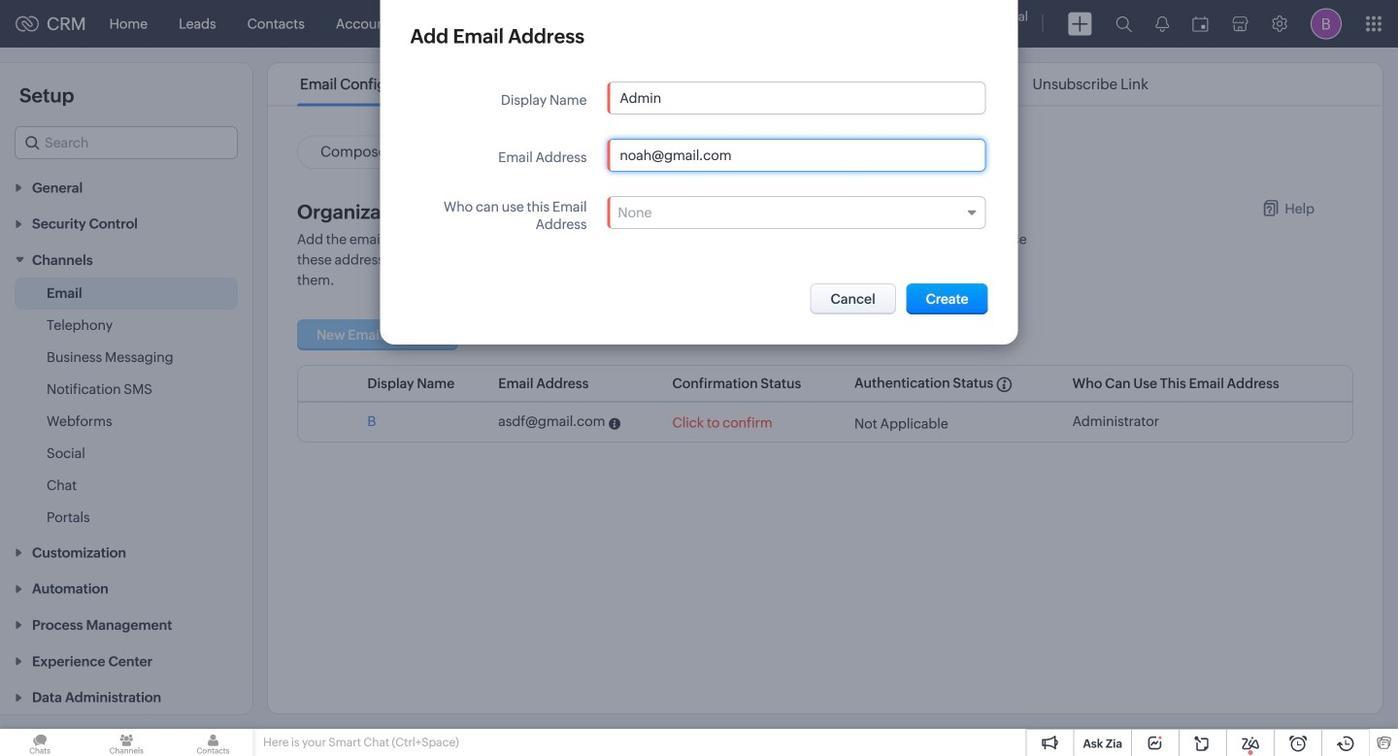Task type: describe. For each thing, give the bounding box(es) containing it.
profile element
[[1299, 0, 1354, 47]]

channels image
[[87, 729, 166, 756]]



Task type: locate. For each thing, give the bounding box(es) containing it.
contacts image
[[173, 729, 253, 756]]

profile image
[[1311, 8, 1342, 39]]

None field
[[607, 196, 986, 229]]

list
[[283, 63, 1166, 105]]

None text field
[[608, 83, 985, 114], [608, 140, 985, 171], [608, 83, 985, 114], [608, 140, 985, 171]]

logo image
[[16, 16, 39, 32]]

region
[[0, 278, 252, 534]]

chats image
[[0, 729, 80, 756]]



Task type: vqa. For each thing, say whether or not it's contained in the screenshot.
Search "icon"
no



